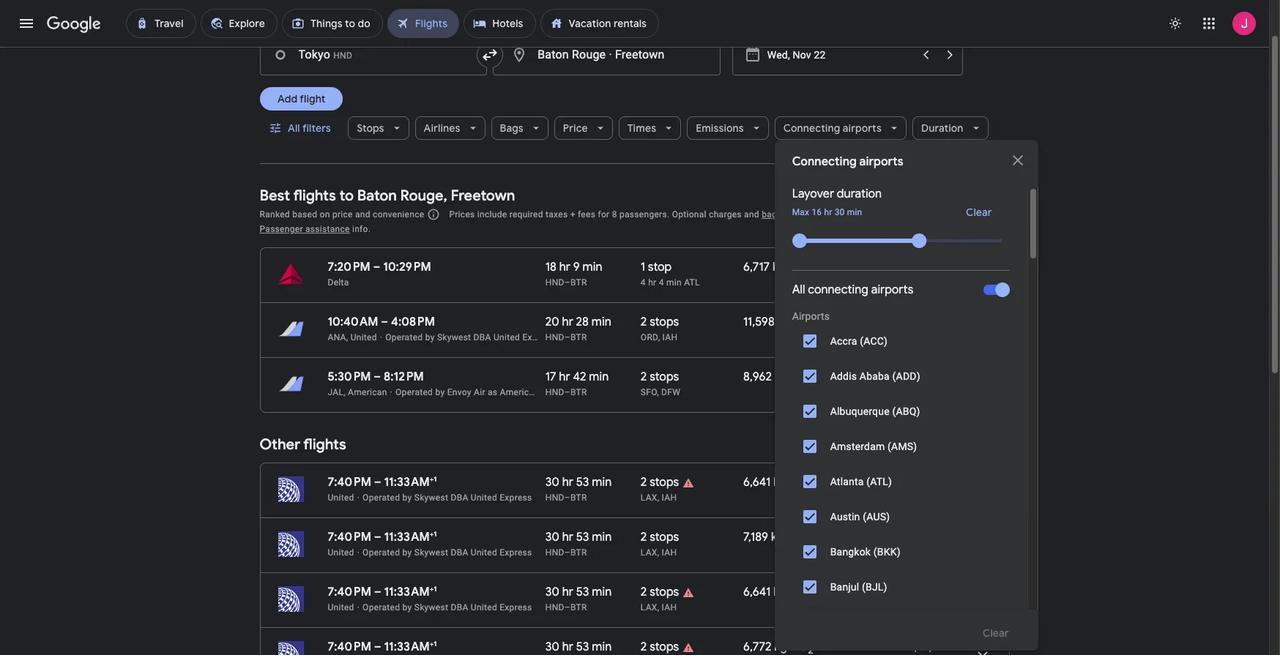 Task type: describe. For each thing, give the bounding box(es) containing it.
– inside 7:20 pm – 10:29 pm delta
[[373, 260, 381, 275]]

 image for "layover (1 of 2) is a 2 hr 35 min layover at los angeles international airport in los angeles. layover (2 of 2) is a 13 hr 57 min overnight layover at george bush intercontinental airport in houston." element
[[357, 493, 360, 503]]

3 departure time: 7:40 pm. text field from the top
[[328, 640, 371, 655]]

17124 US dollars text field
[[913, 640, 951, 655]]

2 stops for "layover (1 of 2) is a 2 hr 35 min layover at los angeles international airport in los angeles. layover (2 of 2) is a 13 hr 57 min overnight layover at george bush intercontinental airport in houston." element total duration 30 hr 53 min. element
[[641, 475, 679, 490]]

(abq)
[[893, 406, 921, 418]]

express for total duration 20 hr 28 min. element
[[523, 333, 555, 343]]

2 stops flight. element for 6,772
[[641, 640, 679, 656]]

prices
[[449, 210, 475, 220]]

9
[[573, 260, 580, 275]]

dfw
[[662, 388, 681, 398]]

times
[[628, 122, 657, 135]]

+ for arrival time: 11:33 am on  thursday, november 23. text box
[[430, 585, 434, 594]]

5 2 stops flight. element from the top
[[641, 585, 679, 602]]

min for layover (1 of 2) is a 6 hr 42 min layover at los angeles international airport in los angeles. layover (2 of 2) is a 9 hr 50 min overnight layover at george bush intercontinental airport in houston. element
[[592, 585, 612, 600]]

2 4 from the left
[[659, 278, 664, 288]]

30 hr 53 min
[[546, 640, 612, 655]]

sort by:
[[949, 207, 987, 221]]

min for 'layover (1 of 2) is a 12 hr 22 min layover at los angeles international airport in los angeles. layover (2 of 2) is a 4 hr 12 min layover at george bush intercontinental airport in houston.' "element"
[[592, 530, 612, 545]]

Arrival time: 8:12 PM. text field
[[384, 370, 424, 385]]

co for layover (1 of 2) is a 6 hr 42 min layover at los angeles international airport in los angeles. layover (2 of 2) is a 9 hr 50 min overnight layover at george bush intercontinental airport in houston. element
[[789, 585, 808, 600]]

departure time: 7:40 pm. text field for layover (1 of 2) is a 6 hr 42 min layover at los angeles international airport in los angeles. layover (2 of 2) is a 9 hr 50 min overnight layover at george bush intercontinental airport in houston. element's  icon
[[328, 585, 371, 600]]

6 hnd from the top
[[546, 603, 565, 613]]

– inside 17 hr 42 min hnd – btr
[[565, 388, 571, 398]]

1 fees from the left
[[578, 210, 596, 220]]

10:40 am
[[328, 315, 378, 330]]

best
[[260, 187, 290, 205]]

7:20 pm – 10:29 pm delta
[[328, 260, 431, 288]]

as
[[488, 388, 498, 398]]

2 inside 2 stops ord , iah
[[641, 315, 647, 330]]

·
[[609, 48, 612, 62]]

6,641 kg co 2 for "layover (1 of 2) is a 2 hr 35 min layover at los angeles international airport in los angeles. layover (2 of 2) is a 13 hr 57 min overnight layover at george bush intercontinental airport in houston." element
[[744, 475, 813, 492]]

+ for first arrival time: 11:33 am on  thursday, november 23. text field from the bottom
[[430, 640, 434, 649]]

operated for 2 stops lax , iah
[[363, 548, 400, 558]]

convenience
[[373, 210, 424, 220]]

sort
[[949, 207, 969, 221]]

7,189
[[744, 530, 769, 545]]

operated down arrival time: 11:33 am on  thursday, november 23. text box
[[363, 603, 400, 613]]

rouge
[[572, 48, 606, 62]]

7:40 pm – 11:33 am + 1 for arrival time: 11:33 am on  thursday, november 23. text box
[[328, 585, 437, 600]]

departure time: 7:40 pm. text field for  icon associated with "layover (1 of 2) is a 2 hr 35 min layover at los angeles international airport in los angeles. layover (2 of 2) is a 13 hr 57 min overnight layover at george bush intercontinental airport in houston." element
[[328, 475, 371, 490]]

min for layover (1 of 2) is a 2 hr 30 min layover at san francisco international airport in san francisco. layover (2 of 2) is a 59 min layover at dallas/fort worth international airport in dallas. element
[[589, 370, 609, 385]]

air
[[474, 388, 486, 398]]

leaves haneda airport at 10:40 am on wednesday, november 22 and arrives at baton rouge metropolitan airport at 4:08 pm on wednesday, november 22. element
[[328, 315, 435, 330]]

6,772 kg co
[[744, 640, 808, 655]]

add flight
[[277, 92, 325, 106]]

20 hr 28 min hnd – btr
[[546, 315, 612, 343]]

2 stops flight. element for 7,189
[[641, 530, 679, 547]]

skywest for  icon associated with "layover (1 of 2) is a 2 hr 35 min layover at los angeles international airport in los angeles. layover (2 of 2) is a 13 hr 57 min overnight layover at george bush intercontinental airport in houston." element leaves haneda airport at 7:40 pm on wednesday, november 22 and arrives at baton rouge metropolitan airport at 11:33 am on thursday, november 23. element
[[414, 493, 449, 503]]

accra (acc)
[[831, 336, 888, 347]]

operated for 2 stops sfo , dfw
[[396, 388, 433, 398]]

optional
[[672, 210, 707, 220]]

delta
[[328, 278, 349, 288]]

iah inside 2 stops lax , iah
[[662, 548, 677, 558]]

max
[[792, 207, 810, 218]]

2 stops flight. element for 8,962
[[641, 370, 679, 387]]

main content containing best flights to baton rouge, freetown
[[260, 176, 1010, 656]]

2 inside 7,189 kg co 2
[[805, 535, 810, 547]]

entire trip
[[911, 604, 951, 614]]

Arrival time: 11:33 AM on  Thursday, November 23. text field
[[384, 585, 437, 600]]

none search field containing connecting airports
[[260, 2, 1039, 656]]

2 stops lax , iah
[[641, 530, 679, 558]]

by for 2 stops ord , iah
[[425, 333, 435, 343]]

30 for 'layover (1 of 2) is a 12 hr 22 min layover at los angeles international airport in los angeles. layover (2 of 2) is a 4 hr 12 min layover at george bush intercontinental airport in houston.' "element"
[[546, 530, 560, 545]]

28
[[576, 315, 589, 330]]

7:20 pm
[[328, 260, 371, 275]]

skywest for leaves haneda airport at 7:40 pm on wednesday, november 22 and arrives at baton rouge metropolitan airport at 11:33 am on thursday, november 23. element for layover (1 of 2) is a 6 hr 42 min layover at los angeles international airport in los angeles. layover (2 of 2) is a 9 hr 50 min overnight layover at george bush intercontinental airport in houston. element's  icon
[[414, 603, 449, 613]]

duration
[[922, 122, 964, 135]]

(bjl)
[[862, 582, 888, 593]]

lax inside 2 stops lax , iah
[[641, 548, 658, 558]]

3 2 stops from the top
[[641, 640, 679, 655]]

eagle
[[542, 388, 564, 398]]

flight
[[299, 92, 325, 106]]

amsterdam (ams)
[[831, 441, 918, 453]]

– inside 20 hr 28 min hnd – btr
[[565, 333, 571, 343]]

leaves haneda airport at 7:20 pm on wednesday, november 22 and arrives at baton rouge metropolitan airport at 10:29 pm on wednesday, november 22. element
[[328, 260, 431, 275]]

iah inside "layover (1 of 2) is a 2 hr 35 min layover at los angeles international airport in los angeles. layover (2 of 2) is a 13 hr 57 min overnight layover at george bush intercontinental airport in houston." element
[[662, 493, 677, 503]]

hr for "layover (1 of 2) is a 2 hr 35 min layover at los angeles international airport in los angeles. layover (2 of 2) is a 13 hr 57 min overnight layover at george bush intercontinental airport in houston." element
[[562, 475, 574, 490]]

6,641 kg co 2 for layover (1 of 2) is a 6 hr 42 min layover at los angeles international airport in los angeles. layover (2 of 2) is a 9 hr 50 min overnight layover at george bush intercontinental airport in houston. element
[[744, 585, 813, 602]]

stops inside 2 stops ord , iah
[[650, 315, 679, 330]]

total duration 18 hr 9 min. element
[[546, 260, 641, 277]]

+ for arrival time: 11:33 am on  thursday, november 23. text field related to 7,189
[[430, 530, 434, 539]]

include
[[478, 210, 507, 220]]

and inside the prices include required taxes + fees for 8 passengers. optional charges and bag fees may apply. passenger assistance
[[744, 210, 760, 220]]

clear
[[966, 206, 993, 219]]

bangkok
[[831, 547, 871, 558]]

7:40 pm for  image corresponding to 7:40 pm
[[328, 530, 371, 545]]

add flight button
[[260, 87, 343, 111]]

(acc)
[[860, 336, 888, 347]]

2 vertical spatial airports
[[872, 283, 914, 297]]

addis ababa (add)
[[831, 371, 921, 382]]

albuquerque (abq)
[[831, 406, 921, 418]]

hnd for 2 stops ord , iah
[[546, 333, 565, 343]]

sort by: button
[[943, 201, 1010, 227]]

(ams)
[[888, 441, 918, 453]]

Arrival time: 4:08 PM. text field
[[391, 315, 435, 330]]

kg for layover (1 of 1) is a 4 hr 4 min layover at hartsfield-jackson atlanta international airport in atlanta. element at right top
[[773, 260, 786, 275]]

2 stops flight. element for 11,598
[[641, 315, 679, 332]]

dba for arrival time: 11:33 am on  thursday, november 23. text field related to 7,189
[[451, 548, 469, 558]]

7:40 pm for layover (1 of 2) is a 6 hr 42 min layover at los angeles international airport in los angeles. layover (2 of 2) is a 9 hr 50 min overnight layover at george bush intercontinental airport in houston. element's  icon
[[328, 585, 371, 600]]

18
[[546, 260, 557, 275]]

2 up layover (1 of 2) is a 6 hr 42 min layover at los angeles international airport in los angeles. layover (2 of 2) is a 9 hr 50 min overnight layover at george bush intercontinental airport in houston. element
[[641, 585, 647, 600]]

connecting airports button
[[775, 111, 907, 146]]

by:
[[972, 207, 987, 221]]

all filters button
[[260, 111, 342, 146]]

operated by skywest dba united express for leaves haneda airport at 7:40 pm on wednesday, november 22 and arrives at baton rouge metropolitan airport at 11:33 am on thursday, november 23. element corresponding to  image corresponding to 7:40 pm
[[363, 548, 532, 558]]

ranked based on price and convenience
[[260, 210, 424, 220]]

sfo
[[641, 388, 657, 398]]

airlines button
[[415, 111, 485, 146]]

total duration 17 hr 42 min. element
[[546, 370, 641, 387]]

iah inside 2 stops ord , iah
[[663, 333, 678, 343]]

connecting inside popup button
[[784, 122, 841, 135]]

other
[[260, 436, 300, 454]]

7,189 kg co 2
[[744, 530, 810, 547]]

envoy
[[447, 388, 472, 398]]

stops inside 2 stops sfo , dfw
[[650, 370, 679, 385]]

18 hr 9 min hnd – btr
[[546, 260, 603, 288]]

11:33 am for arrival time: 11:33 am on  thursday, november 23. text field related to 7,189
[[384, 530, 430, 545]]

layover duration
[[792, 187, 882, 201]]

min inside the 1 stop 4 hr 4 min atl
[[667, 278, 682, 288]]

stops
[[357, 122, 384, 135]]

total duration 20 hr 28 min. element
[[546, 315, 641, 332]]

baton inside main content
[[357, 187, 397, 205]]

(aus)
[[863, 511, 890, 523]]

passenger
[[260, 224, 303, 234]]

8 inside the prices include required taxes + fees for 8 passengers. optional charges and bag fees may apply. passenger assistance
[[612, 210, 617, 220]]

ana,
[[328, 333, 348, 343]]

hr for 'layover (1 of 2) is a 12 hr 22 min layover at los angeles international airport in los angeles. layover (2 of 2) is a 4 hr 12 min layover at george bush intercontinental airport in houston.' "element"
[[562, 530, 574, 545]]

$18,631
[[911, 370, 951, 385]]

2 stops sfo , dfw
[[641, 370, 681, 398]]

leaves haneda airport at 7:40 pm on wednesday, november 22 and arrives at baton rouge metropolitan airport at 11:33 am on thursday, november 23. element for layover (1 of 2) is a 6 hr 42 min layover at los angeles international airport in los angeles. layover (2 of 2) is a 9 hr 50 min overnight layover at george bush intercontinental airport in houston. element's  icon
[[328, 585, 437, 600]]

– inside 18 hr 9 min hnd – btr
[[565, 278, 571, 288]]

flight details. leaves haneda airport at 7:40 pm on wednesday, november 22 and arrives at baton rouge metropolitan airport at 11:33 am on thursday, november 23. image
[[965, 637, 1000, 656]]

Departure text field
[[768, 35, 913, 75]]

leaves haneda airport at 5:30 pm on wednesday, november 22 and arrives at baton rouge metropolitan airport at 8:12 pm on wednesday, november 22. element
[[328, 370, 424, 385]]

duration
[[837, 187, 882, 201]]

stop
[[648, 260, 672, 275]]

Departure time: 10:40 AM. text field
[[328, 315, 378, 330]]

min for layover (1 of 1) is a 4 hr 4 min layover at hartsfield-jackson atlanta international airport in atlanta. element at right top
[[583, 260, 603, 275]]

best flights to baton rouge, freetown
[[260, 187, 515, 205]]

+ inside the prices include required taxes + fees for 8 passengers. optional charges and bag fees may apply. passenger assistance
[[570, 210, 576, 220]]

6,641 for "layover (1 of 2) is a 2 hr 35 min layover at los angeles international airport in los angeles. layover (2 of 2) is a 13 hr 57 min overnight layover at george bush intercontinental airport in houston." element
[[744, 475, 771, 490]]

min for "layover (1 of 2) is a 2 hr 35 min layover at los angeles international airport in los angeles. layover (2 of 2) is a 13 hr 57 min overnight layover at george bush intercontinental airport in houston." element
[[592, 475, 612, 490]]

53 for 'layover (1 of 2) is a 12 hr 22 min layover at los angeles international airport in los angeles. layover (2 of 2) is a 4 hr 12 min layover at george bush intercontinental airport in houston.' "element"
[[576, 530, 589, 545]]

for
[[598, 210, 610, 220]]

atlanta
[[831, 476, 864, 488]]

6 stops from the top
[[650, 640, 679, 655]]

express for 'layover (1 of 2) is a 12 hr 22 min layover at los angeles international airport in los angeles. layover (2 of 2) is a 4 hr 12 min layover at george bush intercontinental airport in houston.' "element" total duration 30 hr 53 min. element
[[500, 548, 532, 558]]

2 up "layover (1 of 2) is a 2 hr 35 min layover at los angeles international airport in los angeles. layover (2 of 2) is a 13 hr 57 min overnight layover at george bush intercontinental airport in houston." element
[[641, 475, 647, 490]]

1 for 'layover (1 of 2) is a 12 hr 22 min layover at los angeles international airport in los angeles. layover (2 of 2) is a 4 hr 12 min layover at george bush intercontinental airport in houston.' "element"
[[434, 530, 437, 539]]

8 inside popup button
[[385, 10, 390, 21]]

0 vertical spatial baton
[[538, 48, 569, 62]]

dba for arrival time: 11:33 am on  thursday, november 23. text box
[[451, 603, 469, 613]]

7:40 pm – 11:33 am + 1 for first arrival time: 11:33 am on  thursday, november 23. text field from the bottom
[[328, 640, 437, 655]]

max 16 hr 30 min
[[792, 207, 863, 218]]

hr for layover (1 of 2) is a 1 hr 30 min layover at o'hare international airport in chicago. layover (2 of 2) is a 3 hr 6 min layover at george bush intercontinental airport in houston. element
[[562, 315, 574, 330]]

change appearance image
[[1158, 6, 1194, 41]]

co for layover (1 of 1) is a 4 hr 4 min layover at hartsfield-jackson atlanta international airport in atlanta. element at right top
[[788, 260, 807, 275]]

on
[[320, 210, 330, 220]]

17 hr 42 min hnd – btr
[[546, 370, 609, 398]]

by for 2 stops sfo , dfw
[[436, 388, 445, 398]]

atl
[[684, 278, 700, 288]]

assistance
[[306, 224, 350, 234]]

to
[[340, 187, 354, 205]]

30 for layover (1 of 2) is a 6 hr 42 min layover at los angeles international airport in los angeles. layover (2 of 2) is a 9 hr 50 min overnight layover at george bush intercontinental airport in houston. element
[[546, 585, 560, 600]]

baton rouge · freetown
[[538, 48, 665, 62]]

1 for "layover (1 of 2) is a 2 hr 35 min layover at los angeles international airport in los angeles. layover (2 of 2) is a 13 hr 57 min overnight layover at george bush intercontinental airport in houston." element
[[434, 475, 437, 484]]

bags
[[500, 122, 524, 135]]

dba for 4:08 pm text box
[[474, 333, 491, 343]]

4 53 from the top
[[576, 640, 589, 655]]

2 inside 8,962 kg co 2
[[809, 375, 814, 387]]

layover
[[792, 187, 835, 201]]

close dialog image
[[1009, 152, 1027, 169]]

, inside layover (1 of 2) is a 6 hr 42 min layover at los angeles international airport in los angeles. layover (2 of 2) is a 9 hr 50 min overnight layover at george bush intercontinental airport in houston. element
[[658, 603, 660, 613]]

ana, united
[[328, 333, 377, 343]]

4 hnd from the top
[[546, 493, 565, 503]]

6,772
[[744, 640, 772, 655]]

price
[[333, 210, 353, 220]]



Task type: locate. For each thing, give the bounding box(es) containing it.
stops button
[[348, 111, 409, 146]]

0 horizontal spatial american
[[348, 388, 387, 398]]

lax , iah for layover (1 of 2) is a 6 hr 42 min layover at los angeles international airport in los angeles. layover (2 of 2) is a 9 hr 50 min overnight layover at george bush intercontinental airport in houston. element
[[641, 603, 677, 613]]

stops down layover (1 of 2) is a 6 hr 42 min layover at los angeles international airport in los angeles. layover (2 of 2) is a 9 hr 50 min overnight layover at george bush intercontinental airport in houston. element
[[650, 640, 679, 655]]

lax down 2 stops lax , iah
[[641, 603, 658, 613]]

2 11:33 am from the top
[[384, 530, 430, 545]]

hr inside 17 hr 42 min hnd – btr
[[559, 370, 570, 385]]

None search field
[[260, 2, 1039, 656]]

$7,556 entire trip
[[911, 260, 951, 289]]

6,641 up '6,772'
[[744, 585, 771, 600]]

iah up layover (1 of 2) is a 6 hr 42 min layover at los angeles international airport in los angeles. layover (2 of 2) is a 9 hr 50 min overnight layover at george bush intercontinental airport in houston. element
[[662, 548, 677, 558]]

6 2 stops flight. element from the top
[[641, 640, 679, 656]]

2 stops
[[641, 475, 679, 490], [641, 585, 679, 600], [641, 640, 679, 655]]

2 entire from the top
[[911, 604, 934, 614]]

0 vertical spatial lax
[[641, 493, 658, 503]]

1 vertical spatial flights
[[304, 436, 346, 454]]

2 stops for total duration 30 hr 53 min. element related to layover (1 of 2) is a 6 hr 42 min layover at los angeles international airport in los angeles. layover (2 of 2) is a 9 hr 50 min overnight layover at george bush intercontinental airport in houston. element
[[641, 585, 679, 600]]

 image down 8:12 pm
[[390, 388, 393, 398]]

1 vertical spatial lax
[[641, 548, 658, 558]]

1 7:40 pm – 11:33 am + 1 from the top
[[328, 475, 437, 490]]

kg
[[773, 260, 786, 275], [778, 315, 791, 330], [775, 370, 788, 385], [774, 475, 787, 490], [771, 530, 784, 545], [774, 585, 787, 600], [775, 640, 788, 655]]

trip down $7,556
[[937, 278, 951, 289]]

min inside 18 hr 9 min hnd – btr
[[583, 260, 603, 275]]

2 stops down layover (1 of 2) is a 6 hr 42 min layover at los angeles international airport in los angeles. layover (2 of 2) is a 9 hr 50 min overnight layover at george bush intercontinental airport in houston. element
[[641, 640, 679, 655]]

30 hr 53 min hnd – btr for "layover (1 of 2) is a 2 hr 35 min layover at los angeles international airport in los angeles. layover (2 of 2) is a 13 hr 57 min overnight layover at george bush intercontinental airport in houston." element
[[546, 475, 612, 503]]

charges
[[709, 210, 742, 220]]

, left dfw
[[657, 388, 659, 398]]

2 stops from the top
[[650, 370, 679, 385]]

addis
[[831, 371, 857, 382]]

and
[[355, 210, 371, 220], [744, 210, 760, 220]]

min
[[847, 207, 863, 218], [583, 260, 603, 275], [667, 278, 682, 288], [592, 315, 612, 330], [589, 370, 609, 385], [592, 475, 612, 490], [592, 530, 612, 545], [592, 585, 612, 600], [592, 640, 612, 655]]

leaves haneda airport at 7:40 pm on wednesday, november 22 and arrives at baton rouge metropolitan airport at 11:33 am on thursday, november 23. element down departure time: 7:40 pm. text field
[[328, 585, 437, 600]]

, inside 2 stops lax , iah
[[658, 548, 660, 558]]

hr for layover (1 of 2) is a 6 hr 42 min layover at los angeles international airport in los angeles. layover (2 of 2) is a 9 hr 50 min overnight layover at george bush intercontinental airport in houston. element
[[562, 585, 574, 600]]

2 lax from the top
[[641, 548, 658, 558]]

co for layover (1 of 2) is a 2 hr 30 min layover at san francisco international airport in san francisco. layover (2 of 2) is a 59 min layover at dallas/fort worth international airport in dallas. element
[[791, 370, 809, 385]]

4 2 stops flight. element from the top
[[641, 530, 679, 547]]

2 up the 'sfo'
[[641, 370, 647, 385]]

arrival time: 11:33 am on  thursday, november 23. text field for 7,189
[[384, 530, 437, 545]]

1 horizontal spatial fees
[[780, 210, 797, 220]]

4 11:33 am from the top
[[384, 640, 430, 655]]

(bkk)
[[874, 547, 901, 558]]

0 horizontal spatial and
[[355, 210, 371, 220]]

1 lax , iah from the top
[[641, 493, 677, 503]]

kg for layover (1 of 2) is a 1 hr 30 min layover at o'hare international airport in chicago. layover (2 of 2) is a 3 hr 6 min layover at george bush intercontinental airport in houston. element
[[778, 315, 791, 330]]

2 departure time: 7:40 pm. text field from the top
[[328, 585, 371, 600]]

total duration 30 hr 53 min. element for 'layover (1 of 2) is a 12 hr 22 min layover at los angeles international airport in los angeles. layover (2 of 2) is a 4 hr 12 min layover at george bush intercontinental airport in houston.' "element"
[[546, 530, 641, 547]]

1 vertical spatial arrival time: 11:33 am on  thursday, november 23. text field
[[384, 530, 437, 545]]

clear button
[[949, 201, 1010, 224]]

0 vertical spatial  image
[[357, 493, 360, 503]]

hr for layover (1 of 2) is a 2 hr 30 min layover at san francisco international airport in san francisco. layover (2 of 2) is a 59 min layover at dallas/fort worth international airport in dallas. element
[[559, 370, 570, 385]]

total duration 30 hr 53 min. element for layover (1 of 2) is a 6 hr 42 min layover at los angeles international airport in los angeles. layover (2 of 2) is a 9 hr 50 min overnight layover at george bush intercontinental airport in houston. element
[[546, 585, 641, 602]]

connecting airports inside popup button
[[784, 122, 882, 135]]

co right '6,772'
[[790, 640, 808, 655]]

and right price
[[355, 210, 371, 220]]

 image down departure time: 7:40 pm. text field
[[357, 548, 360, 558]]

7:40 pm – 11:33 am + 1 down departure time: 7:40 pm. text field
[[328, 585, 437, 600]]

connecting airports
[[784, 122, 882, 135], [792, 155, 904, 169]]

co inside '11,598 kg co 2'
[[793, 315, 812, 330]]

7:40 pm – 11:33 am + 1 for arrival time: 11:33 am on  thursday, november 23. text field for 6,641
[[328, 475, 437, 490]]

0 horizontal spatial 4
[[641, 278, 646, 288]]

2 vertical spatial departure time: 7:40 pm. text field
[[328, 640, 371, 655]]

7:40 pm for  icon associated with "layover (1 of 2) is a 2 hr 35 min layover at los angeles international airport in los angeles. layover (2 of 2) is a 13 hr 57 min overnight layover at george bush intercontinental airport in houston." element
[[328, 475, 371, 490]]

Departure time: 7:20 PM. text field
[[328, 260, 371, 275]]

btr inside 18 hr 9 min hnd – btr
[[571, 278, 587, 288]]

kg inside 6,717 kg co 2
[[773, 260, 786, 275]]

 image
[[357, 493, 360, 503], [357, 603, 360, 613]]

1 total duration 30 hr 53 min. element from the top
[[546, 475, 641, 492]]

1 vertical spatial connecting
[[792, 155, 857, 169]]

hnd inside 20 hr 28 min hnd – btr
[[546, 333, 565, 343]]

2 vertical spatial 30 hr 53 min hnd – btr
[[546, 585, 612, 613]]

connecting
[[784, 122, 841, 135], [792, 155, 857, 169]]

filters
[[302, 122, 331, 135]]

8:12 pm
[[384, 370, 424, 385]]

skywest
[[437, 333, 471, 343], [414, 493, 449, 503], [414, 548, 449, 558], [414, 603, 449, 613]]

hr inside 20 hr 28 min hnd – btr
[[562, 315, 574, 330]]

7:40 pm – 11:33 am + 1
[[328, 475, 437, 490], [328, 530, 437, 545], [328, 585, 437, 600], [328, 640, 437, 655]]

freetown up the include at the left of page
[[451, 187, 515, 205]]

(atl)
[[867, 476, 892, 488]]

3 11:33 am from the top
[[384, 585, 430, 600]]

2 horizontal spatial  image
[[390, 388, 393, 398]]

0 vertical spatial freetown
[[615, 48, 665, 62]]

lax , iah down 'layover (1 of 2) is a 12 hr 22 min layover at los angeles international airport in los angeles. layover (2 of 2) is a 4 hr 12 min layover at george bush intercontinental airport in houston.' "element"
[[641, 603, 677, 613]]

prices include required taxes + fees for 8 passengers. optional charges and bag fees may apply. passenger assistance
[[260, 210, 844, 234]]

1 btr from the top
[[571, 278, 587, 288]]

fees
[[578, 210, 596, 220], [780, 210, 797, 220]]

dba
[[474, 333, 491, 343], [451, 493, 469, 503], [451, 548, 469, 558], [451, 603, 469, 613]]

8 button
[[358, 2, 417, 29]]

2 trip from the top
[[937, 604, 951, 614]]

2 7:40 pm – 11:33 am + 1 from the top
[[328, 530, 437, 545]]

1 7:40 pm from the top
[[328, 475, 371, 490]]

flights for other
[[304, 436, 346, 454]]

btr inside 20 hr 28 min hnd – btr
[[571, 333, 587, 343]]

leaves haneda airport at 7:40 pm on wednesday, november 22 and arrives at baton rouge metropolitan airport at 11:33 am on thursday, november 23. element for  icon associated with "layover (1 of 2) is a 2 hr 35 min layover at los angeles international airport in los angeles. layover (2 of 2) is a 13 hr 57 min overnight layover at george bush intercontinental airport in houston." element
[[328, 475, 437, 490]]

0 vertical spatial trip
[[937, 278, 951, 289]]

2 inside '11,598 kg co 2'
[[812, 320, 817, 332]]

other flights
[[260, 436, 346, 454]]

entire inside $7,556 entire trip
[[911, 278, 934, 289]]

2 up connecting
[[807, 265, 812, 277]]

kg inside 7,189 kg co 2
[[771, 530, 784, 545]]

18631 US dollars text field
[[911, 370, 951, 385]]

2 6,641 kg co 2 from the top
[[744, 585, 813, 602]]

2 vertical spatial lax
[[641, 603, 658, 613]]

fees left for
[[578, 210, 596, 220]]

2 stops flight. element up the 'sfo'
[[641, 370, 679, 387]]

all for all filters
[[288, 122, 300, 135]]

2 vertical spatial  image
[[357, 548, 360, 558]]

7:40 pm – 11:33 am + 1 for arrival time: 11:33 am on  thursday, november 23. text field related to 7,189
[[328, 530, 437, 545]]

1 2 stops flight. element from the top
[[641, 315, 679, 332]]

2 hnd from the top
[[546, 333, 565, 343]]

operated by skywest dba united express for  icon associated with "layover (1 of 2) is a 2 hr 35 min layover at los angeles international airport in los angeles. layover (2 of 2) is a 13 hr 57 min overnight layover at george bush intercontinental airport in houston." element leaves haneda airport at 7:40 pm on wednesday, november 22 and arrives at baton rouge metropolitan airport at 11:33 am on thursday, november 23. element
[[363, 493, 532, 503]]

1 stop flight. element
[[641, 260, 672, 277]]

5:30 pm – 8:12 pm
[[328, 370, 424, 385]]

53
[[576, 475, 589, 490], [576, 530, 589, 545], [576, 585, 589, 600], [576, 640, 589, 655]]

0 vertical spatial connecting
[[784, 122, 841, 135]]

min inside 17 hr 42 min hnd – btr
[[589, 370, 609, 385]]

trip up $17,124 text box on the bottom right of page
[[937, 604, 951, 614]]

2 stops flight. element up ord
[[641, 315, 679, 332]]

lax , iah inside layover (1 of 2) is a 6 hr 42 min layover at los angeles international airport in los angeles. layover (2 of 2) is a 9 hr 50 min overnight layover at george bush intercontinental airport in houston. element
[[641, 603, 677, 613]]

 image for 5:30 pm
[[390, 388, 393, 398]]

1 horizontal spatial 4
[[659, 278, 664, 288]]

required
[[510, 210, 543, 220]]

1 for layover (1 of 2) is a 6 hr 42 min layover at los angeles international airport in los angeles. layover (2 of 2) is a 9 hr 50 min overnight layover at george bush intercontinental airport in houston. element
[[434, 585, 437, 594]]

american right as
[[500, 388, 539, 398]]

kg right 11,598
[[778, 315, 791, 330]]

2 up 'layover (1 of 2) is a 12 hr 22 min layover at los angeles international airport in los angeles. layover (2 of 2) is a 4 hr 12 min layover at george bush intercontinental airport in houston.' "element"
[[641, 530, 647, 545]]

, down 'layover (1 of 2) is a 12 hr 22 min layover at los angeles international airport in los angeles. layover (2 of 2) is a 4 hr 12 min layover at george bush intercontinental airport in houston.' "element"
[[658, 603, 660, 613]]

jal,
[[328, 388, 346, 398]]

leaves haneda airport at 7:40 pm on wednesday, november 22 and arrives at baton rouge metropolitan airport at 11:33 am on thursday, november 23. element
[[328, 475, 437, 490], [328, 530, 437, 545], [328, 585, 437, 600], [328, 640, 437, 655]]

10:29 pm
[[383, 260, 431, 275]]

Arrival time: 11:33 AM on  Thursday, November 23. text field
[[384, 475, 437, 490], [384, 530, 437, 545], [384, 640, 437, 655]]

co right 6,717 on the top
[[788, 260, 807, 275]]

may
[[800, 210, 817, 220]]

Departure time: 5:30 PM. text field
[[328, 370, 371, 385]]

flights up the based
[[293, 187, 336, 205]]

stops up "layover (1 of 2) is a 2 hr 35 min layover at los angeles international airport in los angeles. layover (2 of 2) is a 13 hr 57 min overnight layover at george bush intercontinental airport in houston." element
[[650, 475, 679, 490]]

co inside 6,717 kg co 2
[[788, 260, 807, 275]]

4 leaves haneda airport at 7:40 pm on wednesday, november 22 and arrives at baton rouge metropolitan airport at 11:33 am on thursday, november 23. element from the top
[[328, 640, 437, 655]]

accra
[[831, 336, 858, 347]]

1 vertical spatial lax , iah
[[641, 603, 677, 613]]

1 vertical spatial 8
[[612, 210, 617, 220]]

leaves haneda airport at 7:40 pm on wednesday, november 22 and arrives at baton rouge metropolitan airport at 11:33 am on thursday, november 23. element for  image corresponding to 7:40 pm
[[328, 530, 437, 545]]

2 btr from the top
[[571, 333, 587, 343]]

iah right ord
[[663, 333, 678, 343]]

all left filters in the left of the page
[[288, 122, 300, 135]]

11,598
[[744, 315, 775, 330]]

None text field
[[260, 34, 487, 75]]

kg for layover (1 of 2) is a 2 hr 30 min layover at san francisco international airport in san francisco. layover (2 of 2) is a 59 min layover at dallas/fort worth international airport in dallas. element
[[775, 370, 788, 385]]

amsterdam
[[831, 441, 885, 453]]

trip inside $7,556 entire trip
[[937, 278, 951, 289]]

kg right '6,772'
[[775, 640, 788, 655]]

1 horizontal spatial 8
[[612, 210, 617, 220]]

1 horizontal spatial baton
[[538, 48, 569, 62]]

0 horizontal spatial  image
[[357, 548, 360, 558]]

1 and from the left
[[355, 210, 371, 220]]

6,641 kg co 2 up 6,772 kg co on the bottom right of the page
[[744, 585, 813, 602]]

min inside 20 hr 28 min hnd – btr
[[592, 315, 612, 330]]

3 7:40 pm – 11:33 am + 1 from the top
[[328, 585, 437, 600]]

1 horizontal spatial and
[[744, 210, 760, 220]]

1 vertical spatial  image
[[390, 388, 393, 398]]

btr
[[571, 278, 587, 288], [571, 333, 587, 343], [571, 388, 587, 398], [571, 493, 587, 503], [571, 548, 587, 558], [571, 603, 587, 613]]

operated by skywest dba united express
[[386, 333, 555, 343], [363, 493, 532, 503], [363, 548, 532, 558], [363, 603, 532, 613]]

5 btr from the top
[[571, 548, 587, 558]]

freetown
[[615, 48, 665, 62], [451, 187, 515, 205]]

fees right bag
[[780, 210, 797, 220]]

united
[[351, 333, 377, 343], [494, 333, 520, 343], [328, 493, 354, 503], [471, 493, 497, 503], [328, 548, 354, 558], [471, 548, 497, 558], [328, 603, 354, 613], [471, 603, 497, 613]]

$17,124
[[913, 640, 951, 655]]

layover (1 of 2) is a 2 hr 35 min layover at los angeles international airport in los angeles. layover (2 of 2) is a 13 hr 57 min overnight layover at george bush intercontinental airport in houston. element
[[641, 492, 736, 504]]

2 total duration 30 hr 53 min. element from the top
[[546, 530, 641, 547]]

2 up ord
[[641, 315, 647, 330]]

main content
[[260, 176, 1010, 656]]

baton up convenience
[[357, 187, 397, 205]]

layover (1 of 2) is a 6 hr 42 min layover at los angeles international airport in los angeles. layover (2 of 2) is a 9 hr 50 min overnight layover at george bush intercontinental airport in houston. element
[[641, 602, 736, 614]]

1 horizontal spatial freetown
[[615, 48, 665, 62]]

6,641 kg co 2 up 7,189 kg co 2
[[744, 475, 813, 492]]

leaves haneda airport at 7:40 pm on wednesday, november 22 and arrives at baton rouge metropolitan airport at 11:33 am on thursday, november 23. element down arrival time: 11:33 am on  thursday, november 23. text box
[[328, 640, 437, 655]]

2 stops flight. element down "layover (1 of 2) is a 2 hr 35 min layover at los angeles international airport in los angeles. layover (2 of 2) is a 13 hr 57 min overnight layover at george bush intercontinental airport in houston." element
[[641, 530, 679, 547]]

1 lax from the top
[[641, 493, 658, 503]]

1 trip from the top
[[937, 278, 951, 289]]

operated by skywest dba united express for leaves haneda airport at 10:40 am on wednesday, november 22 and arrives at baton rouge metropolitan airport at 4:08 pm on wednesday, november 22. element
[[386, 333, 555, 343]]

total duration 30 hr 53 min. element for "layover (1 of 2) is a 2 hr 35 min layover at los angeles international airport in los angeles. layover (2 of 2) is a 13 hr 57 min overnight layover at george bush intercontinental airport in houston." element
[[546, 475, 641, 492]]

operated down 4:08 pm
[[386, 333, 423, 343]]

1 vertical spatial 6,641 kg co 2
[[744, 585, 813, 602]]

layover (1 of 2) is a 1 hr 30 min layover at o'hare international airport in chicago. layover (2 of 2) is a 3 hr 6 min layover at george bush intercontinental airport in houston. element
[[641, 332, 736, 344]]

1 arrival time: 11:33 am on  thursday, november 23. text field from the top
[[384, 475, 437, 490]]

0 horizontal spatial all
[[288, 122, 300, 135]]

kg for layover (1 of 2) is a 6 hr 42 min layover at los angeles international airport in los angeles. layover (2 of 2) is a 9 hr 50 min overnight layover at george bush intercontinental airport in houston. element
[[774, 585, 787, 600]]

stops up ord
[[650, 315, 679, 330]]

1 horizontal spatial all
[[792, 283, 806, 297]]

 image for layover (1 of 2) is a 6 hr 42 min layover at los angeles international airport in los angeles. layover (2 of 2) is a 9 hr 50 min overnight layover at george bush intercontinental airport in houston. element
[[357, 603, 360, 613]]

0 vertical spatial entire
[[911, 278, 934, 289]]

0 vertical spatial flights
[[293, 187, 336, 205]]

1 horizontal spatial american
[[500, 388, 539, 398]]

2 left addis
[[809, 375, 814, 387]]

lax inside layover (1 of 2) is a 6 hr 42 min layover at los angeles international airport in los angeles. layover (2 of 2) is a 9 hr 50 min overnight layover at george bush intercontinental airport in houston. element
[[641, 603, 658, 613]]

2 stops up "layover (1 of 2) is a 2 hr 35 min layover at los angeles international airport in los angeles. layover (2 of 2) is a 13 hr 57 min overnight layover at george bush intercontinental airport in houston." element
[[641, 475, 679, 490]]

2 stops flight. element down layover (1 of 2) is a 6 hr 42 min layover at los angeles international airport in los angeles. layover (2 of 2) is a 9 hr 50 min overnight layover at george bush intercontinental airport in houston. element
[[641, 640, 679, 656]]

kg right 6,717 on the top
[[773, 260, 786, 275]]

co inside 7,189 kg co 2
[[787, 530, 805, 545]]

btr for 1 stop 4 hr 4 min atl
[[571, 278, 587, 288]]

3 30 hr 53 min hnd – btr from the top
[[546, 585, 612, 613]]

30 for "layover (1 of 2) is a 2 hr 35 min layover at los angeles international airport in los angeles. layover (2 of 2) is a 13 hr 57 min overnight layover at george bush intercontinental airport in houston." element
[[546, 475, 560, 490]]

, inside 2 stops sfo , dfw
[[657, 388, 659, 398]]

11:33 am
[[384, 475, 430, 490], [384, 530, 430, 545], [384, 585, 430, 600], [384, 640, 430, 655]]

1 vertical spatial airports
[[860, 155, 904, 169]]

times button
[[619, 111, 681, 146]]

30 hr 53 min hnd – btr for layover (1 of 2) is a 6 hr 42 min layover at los angeles international airport in los angeles. layover (2 of 2) is a 9 hr 50 min overnight layover at george bush intercontinental airport in houston. element
[[546, 585, 612, 613]]

taxes
[[546, 210, 568, 220]]

5 stops from the top
[[650, 585, 679, 600]]

total duration 30 hr 53 min. element
[[546, 475, 641, 492], [546, 530, 641, 547], [546, 585, 641, 602], [546, 640, 641, 656]]

dba for arrival time: 11:33 am on  thursday, november 23. text field for 6,641
[[451, 493, 469, 503]]

1 hnd from the top
[[546, 278, 565, 288]]

1 inside the 1 stop 4 hr 4 min atl
[[641, 260, 645, 275]]

bangkok (bkk)
[[831, 547, 901, 558]]

arrival time: 11:33 am on  thursday, november 23. text field for 6,641
[[384, 475, 437, 490]]

Arrival time: 10:29 PM. text field
[[383, 260, 431, 275]]

min for layover (1 of 2) is a 1 hr 30 min layover at o'hare international airport in chicago. layover (2 of 2) is a 3 hr 6 min layover at george bush intercontinental airport in houston. element
[[592, 315, 612, 330]]

layover (1 of 2) is a 2 hr 30 min layover at san francisco international airport in san francisco. layover (2 of 2) is a 59 min layover at dallas/fort worth international airport in dallas. element
[[641, 387, 736, 399]]

2 left the banjul
[[808, 590, 813, 602]]

lax , iah inside "layover (1 of 2) is a 2 hr 35 min layover at los angeles international airport in los angeles. layover (2 of 2) is a 13 hr 57 min overnight layover at george bush intercontinental airport in houston." element
[[641, 493, 677, 503]]

hr
[[825, 207, 833, 218], [560, 260, 571, 275], [649, 278, 657, 288], [562, 315, 574, 330], [559, 370, 570, 385], [562, 475, 574, 490], [562, 530, 574, 545], [562, 585, 574, 600], [562, 640, 574, 655]]

emissions
[[696, 122, 744, 135]]

express
[[523, 333, 555, 343], [500, 493, 532, 503], [500, 548, 532, 558], [500, 603, 532, 613]]

1 11:33 am from the top
[[384, 475, 430, 490]]

1 vertical spatial connecting airports
[[792, 155, 904, 169]]

, for 30 hr 53 min
[[658, 548, 660, 558]]

passengers.
[[620, 210, 670, 220]]

4 stops from the top
[[650, 530, 679, 545]]

6,641 for layover (1 of 2) is a 6 hr 42 min layover at los angeles international airport in los angeles. layover (2 of 2) is a 9 hr 50 min overnight layover at george bush intercontinental airport in houston. element
[[744, 585, 771, 600]]

lax for layover (1 of 2) is a 6 hr 42 min layover at los angeles international airport in los angeles. layover (2 of 2) is a 9 hr 50 min overnight layover at george bush intercontinental airport in houston. element
[[641, 603, 658, 613]]

6,641 up 7,189
[[744, 475, 771, 490]]

all up airports
[[792, 283, 806, 297]]

2 53 from the top
[[576, 530, 589, 545]]

kg inside '11,598 kg co 2'
[[778, 315, 791, 330]]

2 inside 6,717 kg co 2
[[807, 265, 812, 277]]

7:40 pm – 11:33 am + 1 down arrival time: 11:33 am on  thursday, november 23. text box
[[328, 640, 437, 655]]

btr for 2 stops sfo , dfw
[[571, 388, 587, 398]]

iah up 2 stops lax , iah
[[662, 493, 677, 503]]

2 stops flight. element down 2 stops lax , iah
[[641, 585, 679, 602]]

lax up layover (1 of 2) is a 6 hr 42 min layover at los angeles international airport in los angeles. layover (2 of 2) is a 9 hr 50 min overnight layover at george bush intercontinental airport in houston. element
[[641, 548, 658, 558]]

7:40 pm – 11:33 am + 1 up departure time: 7:40 pm. text field
[[328, 475, 437, 490]]

2 2 stops from the top
[[641, 585, 679, 600]]

1 stop 4 hr 4 min atl
[[641, 260, 700, 288]]

53 for "layover (1 of 2) is a 2 hr 35 min layover at los angeles international airport in los angeles. layover (2 of 2) is a 13 hr 57 min overnight layover at george bush intercontinental airport in houston." element
[[576, 475, 589, 490]]

all connecting airports
[[792, 283, 914, 297]]

3 53 from the top
[[576, 585, 589, 600]]

kg up 7,189 kg co 2
[[774, 475, 787, 490]]

0 vertical spatial 2 stops
[[641, 475, 679, 490]]

3 btr from the top
[[571, 388, 587, 398]]

 image down departure time: 7:40 pm. text field
[[357, 603, 360, 613]]

stops up 'layover (1 of 2) is a 12 hr 22 min layover at los angeles international airport in los angeles. layover (2 of 2) is a 4 hr 12 min layover at george bush intercontinental airport in houston.' "element"
[[650, 530, 679, 545]]

1 departure time: 7:40 pm. text field from the top
[[328, 475, 371, 490]]

all filters
[[288, 122, 331, 135]]

kg right 8,962
[[775, 370, 788, 385]]

, up 2 stops sfo , dfw
[[658, 333, 660, 343]]

kg right 7,189
[[771, 530, 784, 545]]

american down 5:30 pm – 8:12 pm
[[348, 388, 387, 398]]

operated down departure time: 7:40 pm. text field
[[363, 548, 400, 558]]

2 inside 2 stops lax , iah
[[641, 530, 647, 545]]

freetown right the ·
[[615, 48, 665, 62]]

1 2 stops from the top
[[641, 475, 679, 490]]

hr inside the 1 stop 4 hr 4 min atl
[[649, 278, 657, 288]]

1 vertical spatial baton
[[357, 187, 397, 205]]

3 leaves haneda airport at 7:40 pm on wednesday, november 22 and arrives at baton rouge metropolitan airport at 11:33 am on thursday, november 23. element from the top
[[328, 585, 437, 600]]

 image up departure time: 7:40 pm. text field
[[357, 493, 360, 503]]

1 leaves haneda airport at 7:40 pm on wednesday, november 22 and arrives at baton rouge metropolitan airport at 11:33 am on thursday, november 23. element from the top
[[328, 475, 437, 490]]

bag fees button
[[762, 210, 797, 220]]

banjul
[[831, 582, 860, 593]]

hnd
[[546, 278, 565, 288], [546, 333, 565, 343], [546, 388, 565, 398], [546, 493, 565, 503], [546, 548, 565, 558], [546, 603, 565, 613]]

2 vertical spatial 2 stops
[[641, 640, 679, 655]]

0 vertical spatial 6,641
[[744, 475, 771, 490]]

co left atlanta
[[789, 475, 808, 490]]

3 7:40 pm from the top
[[328, 585, 371, 600]]

1 entire from the top
[[911, 278, 934, 289]]

btr for 2 stops ord , iah
[[571, 333, 587, 343]]

co right 7,189
[[787, 530, 805, 545]]

iah down 'layover (1 of 2) is a 12 hr 22 min layover at los angeles international airport in los angeles. layover (2 of 2) is a 4 hr 12 min layover at george bush intercontinental airport in houston.' "element"
[[662, 603, 677, 613]]

1 53 from the top
[[576, 475, 589, 490]]

11,598 kg co 2
[[744, 315, 817, 332]]

express for "layover (1 of 2) is a 2 hr 35 min layover at los angeles international airport in los angeles. layover (2 of 2) is a 13 hr 57 min overnight layover at george bush intercontinental airport in houston." element total duration 30 hr 53 min. element
[[500, 493, 532, 503]]

baton
[[538, 48, 569, 62], [357, 187, 397, 205]]

5:30 pm
[[328, 370, 371, 385]]

2 stops up layover (1 of 2) is a 6 hr 42 min layover at los angeles international airport in los angeles. layover (2 of 2) is a 9 hr 50 min overnight layover at george bush intercontinental airport in houston. element
[[641, 585, 679, 600]]

5 hnd from the top
[[546, 548, 565, 558]]

1 vertical spatial 30 hr 53 min hnd – btr
[[546, 530, 612, 558]]

 image
[[380, 333, 383, 343], [390, 388, 393, 398], [357, 548, 360, 558]]

2 left bangkok
[[805, 535, 810, 547]]

all for all connecting airports
[[792, 283, 806, 297]]

hnd inside 17 hr 42 min hnd – btr
[[546, 388, 565, 398]]

3 total duration 30 hr 53 min. element from the top
[[546, 585, 641, 602]]

1 horizontal spatial  image
[[380, 333, 383, 343]]

kg inside 8,962 kg co 2
[[775, 370, 788, 385]]

Departure time: 7:40 PM. text field
[[328, 530, 371, 545]]

, for 17 hr 42 min
[[657, 388, 659, 398]]

express for total duration 30 hr 53 min. element related to layover (1 of 2) is a 6 hr 42 min layover at los angeles international airport in los angeles. layover (2 of 2) is a 9 hr 50 min overnight layover at george bush intercontinental airport in houston. element
[[500, 603, 532, 613]]

hnd for 2 stops sfo , dfw
[[546, 388, 565, 398]]

2 2 stops flight. element from the top
[[641, 370, 679, 387]]

lax , iah for "layover (1 of 2) is a 2 hr 35 min layover at los angeles international airport in los angeles. layover (2 of 2) is a 13 hr 57 min overnight layover at george bush intercontinental airport in houston." element
[[641, 493, 677, 503]]

flights for best
[[293, 187, 336, 205]]

6 btr from the top
[[571, 603, 587, 613]]

0 vertical spatial 8
[[385, 10, 390, 21]]

1 vertical spatial all
[[792, 283, 806, 297]]

, inside "layover (1 of 2) is a 2 hr 35 min layover at los angeles international airport in los angeles. layover (2 of 2) is a 13 hr 57 min overnight layover at george bush intercontinental airport in houston." element
[[658, 493, 660, 503]]

1 vertical spatial freetown
[[451, 187, 515, 205]]

2 arrival time: 11:33 am on  thursday, november 23. text field from the top
[[384, 530, 437, 545]]

1 6,641 from the top
[[744, 475, 771, 490]]

btr for 2 stops lax , iah
[[571, 548, 587, 558]]

2 down layover (1 of 2) is a 6 hr 42 min layover at los angeles international airport in los angeles. layover (2 of 2) is a 9 hr 50 min overnight layover at george bush intercontinental airport in houston. element
[[641, 640, 647, 655]]

16
[[812, 207, 822, 218]]

 image down 10:40 am – 4:08 pm
[[380, 333, 383, 343]]

0 horizontal spatial freetown
[[451, 187, 515, 205]]

0 vertical spatial 6,641 kg co 2
[[744, 475, 813, 492]]

1 6,641 kg co 2 from the top
[[744, 475, 813, 492]]

1 vertical spatial departure time: 7:40 pm. text field
[[328, 585, 371, 600]]

hr inside 18 hr 9 min hnd – btr
[[560, 260, 571, 275]]

layover (1 of 2) is a 12 hr 22 min layover at los angeles international airport in los angeles. layover (2 of 2) is a 4 hr 12 min layover at george bush intercontinental airport in houston. element
[[641, 547, 736, 559]]

operated by envoy air as american eagle
[[396, 388, 564, 398]]

1 4 from the left
[[641, 278, 646, 288]]

None text field
[[493, 34, 721, 75]]

skywest for leaves haneda airport at 7:40 pm on wednesday, november 22 and arrives at baton rouge metropolitan airport at 11:33 am on thursday, november 23. element corresponding to  image corresponding to 7:40 pm
[[414, 548, 449, 558]]

Departure time: 7:40 PM. text field
[[328, 475, 371, 490], [328, 585, 371, 600], [328, 640, 371, 655]]

emissions button
[[687, 111, 769, 146]]

 image for 7:40 pm
[[357, 548, 360, 558]]

1 vertical spatial entire
[[911, 604, 934, 614]]

flights right other
[[304, 436, 346, 454]]

btr inside 17 hr 42 min hnd – btr
[[571, 388, 587, 398]]

2 lax , iah from the top
[[641, 603, 677, 613]]

ranked
[[260, 210, 290, 220]]

leaves haneda airport at 7:40 pm on wednesday, november 22 and arrives at baton rouge metropolitan airport at 11:33 am on thursday, november 23. element up departure time: 7:40 pm. text field
[[328, 475, 437, 490]]

operated up departure time: 7:40 pm. text field
[[363, 493, 400, 503]]

1 vertical spatial 6,641
[[744, 585, 771, 600]]

1 vertical spatial  image
[[357, 603, 360, 613]]

1 stops from the top
[[650, 315, 679, 330]]

learn more about ranking image
[[427, 208, 441, 221]]

stops up layover (1 of 2) is a 6 hr 42 min layover at los angeles international airport in los angeles. layover (2 of 2) is a 9 hr 50 min overnight layover at george bush intercontinental airport in houston. element
[[650, 585, 679, 600]]

entire down 7556 us dollars text field
[[911, 278, 934, 289]]

stops inside 2 stops lax , iah
[[650, 530, 679, 545]]

0 vertical spatial airports
[[843, 122, 882, 135]]

42
[[573, 370, 586, 385]]

hnd for 1 stop 4 hr 4 min atl
[[546, 278, 565, 288]]

11:33 am for arrival time: 11:33 am on  thursday, november 23. text field for 6,641
[[384, 475, 430, 490]]

11:33 am for first arrival time: 11:33 am on  thursday, november 23. text field from the bottom
[[384, 640, 430, 655]]

2 down connecting
[[812, 320, 817, 332]]

stops up dfw
[[650, 370, 679, 385]]

11:33 am for arrival time: 11:33 am on  thursday, november 23. text box
[[384, 585, 430, 600]]

2 6,641 from the top
[[744, 585, 771, 600]]

2 inside 2 stops sfo , dfw
[[641, 370, 647, 385]]

4 7:40 pm from the top
[[328, 640, 371, 655]]

2 american from the left
[[500, 388, 539, 398]]

0 vertical spatial all
[[288, 122, 300, 135]]

skywest for leaves haneda airport at 10:40 am on wednesday, november 22 and arrives at baton rouge metropolitan airport at 4:08 pm on wednesday, november 22. element
[[437, 333, 471, 343]]

entire up $17,124 text box on the bottom right of page
[[911, 604, 934, 614]]

30 hr 53 min hnd – btr for 'layover (1 of 2) is a 12 hr 22 min layover at los angeles international airport in los angeles. layover (2 of 2) is a 4 hr 12 min layover at george bush intercontinental airport in houston.' "element"
[[546, 530, 612, 558]]

operated down 8:12 pm
[[396, 388, 433, 398]]

bags button
[[491, 111, 549, 146]]

operated for 2 stops ord , iah
[[386, 333, 423, 343]]

4
[[641, 278, 646, 288], [659, 278, 664, 288]]

0 horizontal spatial fees
[[578, 210, 596, 220]]

kg down 7,189 kg co 2
[[774, 585, 787, 600]]

0 vertical spatial arrival time: 11:33 am on  thursday, november 23. text field
[[384, 475, 437, 490]]

kg for 'layover (1 of 2) is a 12 hr 22 min layover at los angeles international airport in los angeles. layover (2 of 2) is a 4 hr 12 min layover at george bush intercontinental airport in houston.' "element"
[[771, 530, 784, 545]]

all inside all filters button
[[288, 122, 300, 135]]

2 7:40 pm from the top
[[328, 530, 371, 545]]

1 vertical spatial 2 stops
[[641, 585, 679, 600]]

2  image from the top
[[357, 603, 360, 613]]

operated
[[386, 333, 423, 343], [396, 388, 433, 398], [363, 493, 400, 503], [363, 548, 400, 558], [363, 603, 400, 613]]

4 btr from the top
[[571, 493, 587, 503]]

7556 US dollars text field
[[915, 260, 951, 275]]

10:40 am – 4:08 pm
[[328, 315, 435, 330]]

hr for layover (1 of 1) is a 4 hr 4 min layover at hartsfield-jackson atlanta international airport in atlanta. element at right top
[[560, 260, 571, 275]]

3 2 stops flight. element from the top
[[641, 475, 679, 492]]

2 and from the left
[[744, 210, 760, 220]]

4 total duration 30 hr 53 min. element from the top
[[546, 640, 641, 656]]

1 american from the left
[[348, 388, 387, 398]]

lax , iah up 2 stops lax , iah
[[641, 493, 677, 503]]

swap origin and destination. image
[[481, 46, 499, 64]]

2 vertical spatial arrival time: 11:33 am on  thursday, november 23. text field
[[384, 640, 437, 655]]

0 vertical spatial connecting airports
[[784, 122, 882, 135]]

3 stops from the top
[[650, 475, 679, 490]]

1 30 hr 53 min hnd – btr from the top
[[546, 475, 612, 503]]

1  image from the top
[[357, 493, 360, 503]]

co for layover (1 of 2) is a 1 hr 30 min layover at o'hare international airport in chicago. layover (2 of 2) is a 3 hr 6 min layover at george bush intercontinental airport in houston. element
[[793, 315, 812, 330]]

co for 'layover (1 of 2) is a 12 hr 22 min layover at los angeles international airport in los angeles. layover (2 of 2) is a 4 hr 12 min layover at george bush intercontinental airport in houston.' "element"
[[787, 530, 805, 545]]

3 lax from the top
[[641, 603, 658, 613]]

operated by skywest dba united express for leaves haneda airport at 7:40 pm on wednesday, november 22 and arrives at baton rouge metropolitan airport at 11:33 am on thursday, november 23. element for layover (1 of 2) is a 6 hr 42 min layover at los angeles international airport in los angeles. layover (2 of 2) is a 9 hr 50 min overnight layover at george bush intercontinental airport in houston. element's  icon
[[363, 603, 532, 613]]

2 30 hr 53 min hnd – btr from the top
[[546, 530, 612, 558]]

hnd inside 18 hr 9 min hnd – btr
[[546, 278, 565, 288]]

co right 8,962
[[791, 370, 809, 385]]

lax up 2 stops lax , iah
[[641, 493, 658, 503]]

rouge,
[[400, 187, 448, 205]]

baton left the rouge
[[538, 48, 569, 62]]

3 arrival time: 11:33 am on  thursday, november 23. text field from the top
[[384, 640, 437, 655]]

$7,556
[[915, 260, 951, 275]]

3 hnd from the top
[[546, 388, 565, 398]]

by for 2 stops lax , iah
[[403, 548, 412, 558]]

austin
[[831, 511, 861, 523]]

+ for arrival time: 11:33 am on  thursday, november 23. text field for 6,641
[[430, 475, 434, 484]]

2 stops flight. element
[[641, 315, 679, 332], [641, 370, 679, 387], [641, 475, 679, 492], [641, 530, 679, 547], [641, 585, 679, 602], [641, 640, 679, 656]]

main menu image
[[18, 15, 35, 32]]

lax for "layover (1 of 2) is a 2 hr 35 min layover at los angeles international airport in los angeles. layover (2 of 2) is a 13 hr 57 min overnight layover at george bush intercontinental airport in houston." element
[[641, 493, 658, 503]]

0 horizontal spatial baton
[[357, 187, 397, 205]]

, for 20 hr 28 min
[[658, 333, 660, 343]]

(add)
[[893, 371, 921, 382]]

co inside 8,962 kg co 2
[[791, 370, 809, 385]]

6,717
[[744, 260, 770, 275]]

7:40 pm – 11:33 am + 1 up arrival time: 11:33 am on  thursday, november 23. text box
[[328, 530, 437, 545]]

co right 11,598
[[793, 315, 812, 330]]

ababa
[[860, 371, 890, 382]]

hnd for 2 stops lax , iah
[[546, 548, 565, 558]]

and left bag
[[744, 210, 760, 220]]

airports inside popup button
[[843, 122, 882, 135]]

co for "layover (1 of 2) is a 2 hr 35 min layover at los angeles international airport in los angeles. layover (2 of 2) is a 13 hr 57 min overnight layover at george bush intercontinental airport in houston." element
[[789, 475, 808, 490]]

atlanta (atl)
[[831, 476, 892, 488]]

, inside 2 stops ord , iah
[[658, 333, 660, 343]]

2 stops flight. element up 2 stops lax , iah
[[641, 475, 679, 492]]

co left the banjul
[[789, 585, 808, 600]]

iah inside layover (1 of 2) is a 6 hr 42 min layover at los angeles international airport in los angeles. layover (2 of 2) is a 9 hr 50 min overnight layover at george bush intercontinental airport in houston. element
[[662, 603, 677, 613]]

leaves haneda airport at 7:40 pm on wednesday, november 22 and arrives at baton rouge metropolitan airport at 11:33 am on thursday, november 23. element up arrival time: 11:33 am on  thursday, november 23. text box
[[328, 530, 437, 545]]

0 horizontal spatial 8
[[385, 10, 390, 21]]

4 7:40 pm – 11:33 am + 1 from the top
[[328, 640, 437, 655]]

1 vertical spatial trip
[[937, 604, 951, 614]]

, up 2 stops lax , iah
[[658, 493, 660, 503]]

, up layover (1 of 2) is a 6 hr 42 min layover at los angeles international airport in los angeles. layover (2 of 2) is a 9 hr 50 min overnight layover at george bush intercontinental airport in houston. element
[[658, 548, 660, 558]]

layover (1 of 1) is a 4 hr 4 min layover at hartsfield-jackson atlanta international airport in atlanta. element
[[641, 277, 736, 289]]

0 vertical spatial  image
[[380, 333, 383, 343]]

20
[[546, 315, 560, 330]]

2 leaves haneda airport at 7:40 pm on wednesday, november 22 and arrives at baton rouge metropolitan airport at 11:33 am on thursday, november 23. element from the top
[[328, 530, 437, 545]]

0 vertical spatial departure time: 7:40 pm. text field
[[328, 475, 371, 490]]

lax inside "layover (1 of 2) is a 2 hr 35 min layover at los angeles international airport in los angeles. layover (2 of 2) is a 13 hr 57 min overnight layover at george bush intercontinental airport in houston." element
[[641, 493, 658, 503]]

2 left atlanta
[[808, 480, 813, 492]]

0 vertical spatial 30 hr 53 min hnd – btr
[[546, 475, 612, 503]]

0 vertical spatial lax , iah
[[641, 493, 677, 503]]

2 fees from the left
[[780, 210, 797, 220]]



Task type: vqa. For each thing, say whether or not it's contained in the screenshot.
miami international airport ( mia )
no



